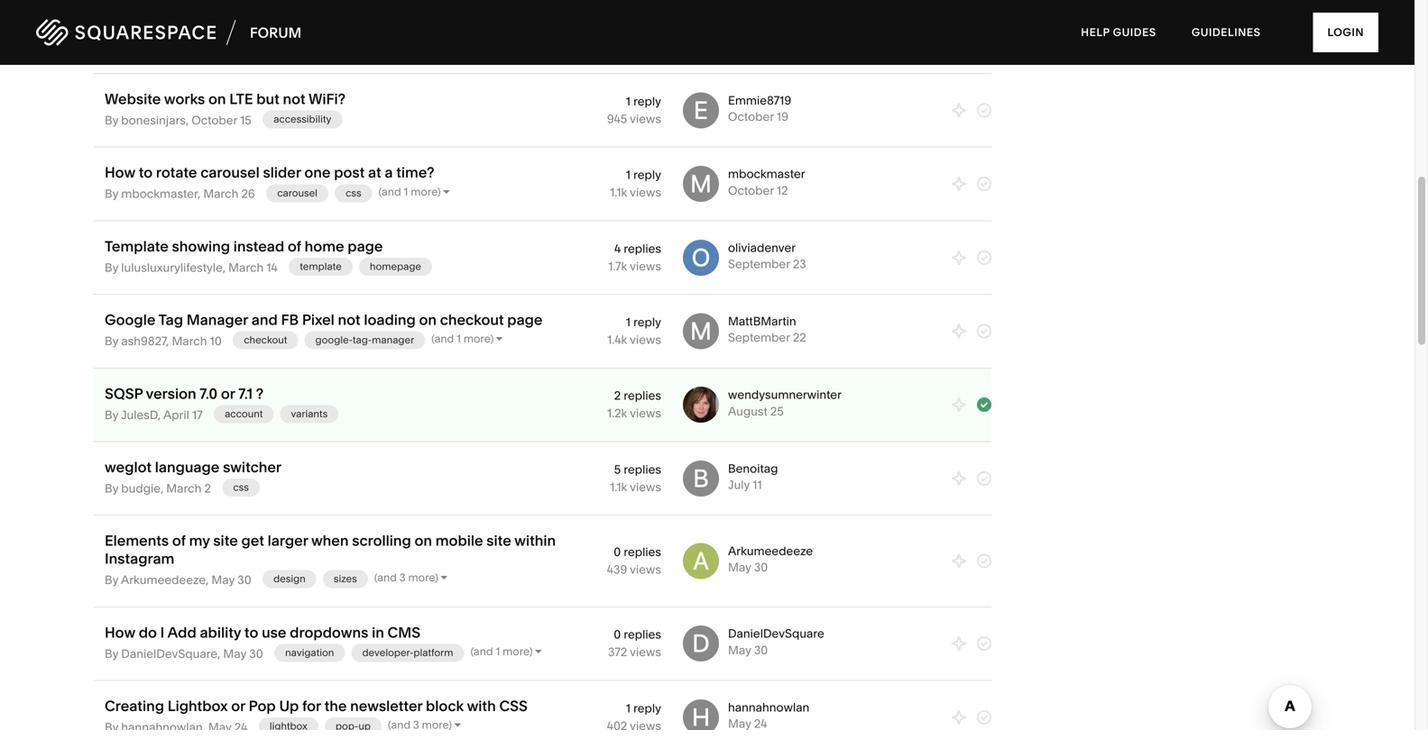 Task type: describe. For each thing, give the bounding box(es) containing it.
7.1
[[239, 385, 253, 403]]

benoitag link
[[728, 462, 778, 476]]

creating
[[105, 698, 164, 716]]

css for right 'css' link
[[346, 187, 361, 199]]

views for how to rotate carousel slider one post at a time?
[[630, 186, 661, 200]]

mattbmartin link
[[728, 314, 797, 329]]

1 vertical spatial checkout
[[244, 334, 287, 347]]

danieldevsquare image
[[683, 626, 719, 662]]

(and for checkout
[[432, 333, 454, 346]]

, for do
[[218, 647, 220, 662]]

website works on lte but not wifi?
[[105, 90, 346, 108]]

accessibility link
[[263, 111, 342, 129]]

bonesinjars link
[[121, 113, 186, 128]]

by for how to rotate carousel slider one post at a time?
[[105, 187, 118, 201]]

1 vertical spatial or
[[231, 698, 245, 716]]

may inside danieldevsquare may 30
[[728, 644, 751, 658]]

0 horizontal spatial not
[[283, 90, 306, 108]]

template
[[300, 261, 342, 273]]

up
[[279, 698, 299, 716]]

but
[[257, 90, 280, 108]]

30 down get
[[238, 574, 251, 588]]

1 vertical spatial mbockmaster link
[[121, 187, 198, 201]]

replies for elements of my site get larger when scrolling on mobile site within instagram
[[624, 545, 661, 560]]

time?
[[396, 164, 435, 182]]

, for language
[[161, 482, 164, 496]]

lte
[[229, 90, 253, 108]]

1 site from the left
[[213, 533, 238, 550]]

views for website works on lte but not wifi?
[[630, 112, 661, 126]]

tag
[[159, 311, 183, 329]]

1 horizontal spatial in
[[372, 624, 384, 642]]

elements of my site get larger when scrolling on mobile site within instagram link
[[105, 533, 556, 568]]

(and 1 more) for time?
[[379, 185, 443, 198]]

5 replies 1.1k views
[[610, 463, 661, 495]]

tag-
[[353, 334, 372, 347]]

1.1k for how to rotate carousel slider one post at a time?
[[610, 186, 627, 200]]

oliviadenver image
[[683, 240, 719, 276]]

a
[[385, 164, 393, 182]]

developer-platform link
[[351, 645, 464, 663]]

weglot
[[105, 459, 152, 476]]

how for how do i add ability to use dropdowns in cms
[[105, 624, 135, 642]]

sqsp
[[105, 385, 143, 403]]

finding an exsisitng code block in the editing section link
[[105, 17, 468, 34]]

views for google tag manager and fb pixel not loading on checkout page
[[630, 333, 661, 347]]

account link
[[214, 405, 274, 424]]

(and 1 more) for checkout
[[432, 333, 496, 346]]

may inside arkumeedeeze may 30
[[728, 561, 751, 575]]

372
[[608, 646, 627, 660]]

caret down image for checkout
[[496, 334, 503, 344]]

help guides link
[[1065, 9, 1173, 56]]

1 up css
[[496, 646, 500, 659]]

use
[[262, 624, 286, 642]]

caret down image for mobile
[[441, 573, 447, 584]]

reply for google tag manager and fb pixel not loading on checkout page
[[634, 315, 661, 330]]

bonesinjars
[[121, 113, 186, 128]]

1 horizontal spatial block
[[426, 698, 464, 716]]

march for rotate
[[203, 187, 239, 201]]

squarespace forum image
[[36, 17, 302, 48]]

439
[[607, 563, 627, 577]]

sqsp version 7.0 or 7.1 ?
[[105, 385, 264, 403]]

0 horizontal spatial page
[[348, 238, 383, 255]]

by for template showing instead of home page
[[105, 261, 118, 275]]

more) for time?
[[411, 185, 441, 198]]

4 reply from the top
[[634, 702, 661, 716]]

2 site from the left
[[487, 533, 511, 550]]

navigation
[[285, 647, 334, 660]]

views for elements of my site get larger when scrolling on mobile site within instagram
[[630, 563, 661, 577]]

template
[[105, 238, 169, 255]]

i
[[160, 624, 164, 642]]

how do i add ability to use dropdowns in cms
[[105, 624, 421, 642]]

my
[[189, 533, 210, 550]]

rotate
[[156, 164, 197, 182]]

how to rotate carousel slider one post at a time?
[[105, 164, 435, 182]]

sizes link
[[323, 571, 368, 589]]

larger
[[268, 533, 308, 550]]

0 vertical spatial danieldevsquare
[[728, 627, 825, 642]]

2 inside 2 replies 1.2k views
[[614, 389, 621, 403]]

30 inside arkumeedeeze may 30
[[754, 561, 768, 575]]

1.7k
[[608, 259, 627, 274]]

guidelines
[[1192, 26, 1261, 39]]

oliviadenver link
[[728, 241, 796, 255]]

views for template showing instead of home page
[[630, 259, 661, 274]]

(and for cms
[[471, 646, 493, 659]]

caret down image for cms
[[535, 646, 542, 657]]

wendysumnerwinter
[[728, 388, 842, 403]]

0 horizontal spatial mbockmaster
[[121, 187, 198, 201]]

arkumeedeeze may 30
[[728, 545, 813, 575]]

0 horizontal spatial in
[[324, 17, 336, 34]]

reply for website works on lte but not wifi?
[[634, 94, 661, 109]]

1 right manager
[[457, 333, 461, 346]]

accessibility
[[274, 113, 331, 126]]

developer-platform
[[362, 647, 453, 660]]

within
[[515, 533, 556, 550]]

1 reply 1.1k views
[[610, 168, 661, 200]]

login
[[1328, 26, 1364, 39]]

emmie8719 link
[[728, 93, 792, 108]]

google-tag-manager
[[315, 334, 414, 347]]

arkumeedeeze image
[[683, 544, 719, 580]]

by ash9827 , march 10
[[105, 334, 222, 349]]

2 replies 1.2k views
[[607, 389, 661, 421]]

how for how to rotate carousel slider one post at a time?
[[105, 164, 135, 182]]

elements of my site get larger when scrolling on mobile site within instagram
[[105, 533, 556, 568]]

19
[[777, 110, 789, 124]]

platform
[[414, 647, 453, 660]]

css
[[499, 698, 528, 716]]

5 inside '5 replies 1.1k views'
[[614, 463, 621, 477]]

, for works
[[186, 113, 189, 128]]

replies for how do i add ability to use dropdowns in cms
[[624, 628, 661, 643]]

26
[[241, 187, 255, 201]]

ability
[[200, 624, 241, 642]]

wifi?
[[309, 90, 346, 108]]

instagram
[[105, 551, 174, 568]]

, for to
[[198, 187, 201, 201]]

finding
[[105, 17, 156, 34]]

may down ability
[[223, 647, 246, 662]]

login link
[[1313, 13, 1379, 52]]

(and 1 more) for cms
[[471, 646, 535, 659]]

homepage link
[[359, 258, 432, 276]]

google tag manager and fb pixel not loading on checkout page link
[[105, 311, 543, 329]]

cms
[[388, 624, 421, 642]]

the for editing
[[340, 17, 362, 34]]

showing
[[172, 238, 230, 255]]

website works on lte but not wifi? link
[[105, 90, 346, 108]]

by mbockmaster , march 26
[[105, 187, 255, 201]]

oliviadenver september 23
[[728, 241, 806, 272]]

fb
[[281, 311, 299, 329]]

22
[[793, 331, 806, 345]]

1 inside the "1 reply 1.4k views"
[[626, 315, 631, 330]]

4
[[615, 242, 621, 256]]

danieldevsquare may 30
[[728, 627, 825, 658]]

by for weglot language switcher
[[105, 482, 118, 496]]

julesd
[[121, 408, 158, 423]]

august
[[728, 405, 768, 419]]

of inside elements of my site get larger when scrolling on mobile site within instagram
[[172, 533, 186, 550]]

when
[[311, 533, 349, 550]]

, for showing
[[223, 261, 226, 275]]

by lulusluxurylifestyle , march 14
[[105, 261, 278, 275]]

0 horizontal spatial carousel
[[201, 164, 260, 182]]

0 vertical spatial on
[[208, 90, 226, 108]]

slider
[[263, 164, 301, 182]]

creating lightbox or pop up for the newsletter block with css link
[[105, 698, 528, 716]]

hamitlon
[[121, 40, 184, 54]]

0 vertical spatial code
[[244, 17, 279, 34]]

september 22 link
[[728, 331, 806, 345]]



Task type: vqa. For each thing, say whether or not it's contained in the screenshot.


Task type: locate. For each thing, give the bounding box(es) containing it.
by for sqsp version 7.0 or 7.1 ?
[[105, 408, 118, 423]]

0 vertical spatial 2
[[614, 389, 621, 403]]

(and for time?
[[379, 185, 401, 198]]

0 inside the 0 replies 439 views
[[614, 545, 621, 560]]

0 vertical spatial page
[[348, 238, 383, 255]]

on
[[208, 90, 226, 108], [419, 311, 437, 329], [415, 533, 432, 550]]

1 vertical spatial may 30 link
[[728, 644, 768, 658]]

mbockmaster image
[[683, 166, 719, 202]]

1 vertical spatial danieldevsquare
[[121, 647, 218, 662]]

2 views from the top
[[630, 186, 661, 200]]

or left pop
[[231, 698, 245, 716]]

mbockmaster up october 12 link in the top of the page
[[728, 167, 805, 181]]

by down google
[[105, 334, 118, 349]]

or left 7.1
[[221, 385, 235, 403]]

code down the finding an exsisitng code block in the editing section link
[[279, 40, 304, 52]]

replies inside the 0 replies 439 views
[[624, 545, 661, 560]]

by for google tag manager and fb pixel not loading on checkout page
[[105, 334, 118, 349]]

caret down image
[[443, 186, 450, 197], [496, 334, 503, 344]]

account
[[225, 408, 263, 420]]

0 horizontal spatial danieldevsquare
[[121, 647, 218, 662]]

1 down time?
[[404, 185, 408, 198]]

pop
[[249, 698, 276, 716]]

5
[[251, 40, 257, 54], [614, 463, 621, 477]]

1 vertical spatial css
[[233, 482, 249, 494]]

more)
[[411, 185, 441, 198], [464, 333, 494, 346], [408, 572, 438, 585], [503, 646, 533, 659]]

more) for checkout
[[464, 333, 494, 346]]

1 horizontal spatial 2
[[614, 389, 621, 403]]

how
[[105, 164, 135, 182], [105, 624, 135, 642]]

by down template
[[105, 261, 118, 275]]

(and right the platform
[[471, 646, 493, 659]]

lulusluxurylifestyle link
[[121, 261, 223, 275]]

(and 1 more) down time?
[[379, 185, 443, 198]]

1 vertical spatial not
[[338, 311, 361, 329]]

1 vertical spatial 5
[[614, 463, 621, 477]]

1 horizontal spatial mbockmaster link
[[728, 167, 805, 181]]

by up creating
[[105, 647, 118, 662]]

carousel down slider
[[277, 187, 318, 199]]

7 views from the top
[[630, 563, 661, 577]]

the for newsletter
[[324, 698, 347, 716]]

danieldevsquare up hannahnowlan
[[728, 627, 825, 642]]

3 by from the top
[[105, 187, 118, 201]]

manager
[[372, 334, 414, 347]]

14
[[267, 261, 278, 275]]

1 0 from the top
[[614, 545, 621, 560]]

replies inside 4 replies 1.7k views
[[624, 242, 661, 256]]

lightbox
[[168, 698, 228, 716]]

section
[[417, 17, 468, 34]]

1 horizontal spatial site
[[487, 533, 511, 550]]

how to rotate carousel slider one post at a time? link
[[105, 164, 435, 182]]

1 vertical spatial caret down image
[[496, 334, 503, 344]]

0 vertical spatial checkout
[[440, 311, 504, 329]]

replies for weglot language switcher
[[624, 463, 661, 477]]

8 by from the top
[[105, 574, 118, 588]]

october down emmie8719
[[728, 110, 774, 124]]

views inside 1 reply 945 views
[[630, 112, 661, 126]]

30 inside danieldevsquare may 30
[[754, 644, 768, 658]]

march down language
[[166, 482, 202, 496]]

more) for mobile
[[408, 572, 438, 585]]

on left mobile
[[415, 533, 432, 550]]

block left with
[[426, 698, 464, 716]]

1 horizontal spatial 5
[[614, 463, 621, 477]]

0 vertical spatial mbockmaster
[[728, 167, 805, 181]]

1 inside 1 reply 945 views
[[626, 94, 631, 109]]

2 0 from the top
[[614, 628, 621, 643]]

1 vertical spatial 0
[[614, 628, 621, 643]]

replies inside 0 replies 372 views
[[624, 628, 661, 643]]

0 for how do i add ability to use dropdowns in cms
[[614, 628, 621, 643]]

replies inside '5 replies 1.1k views'
[[624, 463, 661, 477]]

reply inside the "1 reply 1.4k views"
[[634, 315, 661, 330]]

1 horizontal spatial checkout
[[440, 311, 504, 329]]

1 vertical spatial code
[[279, 40, 304, 52]]

css for the bottommost 'css' link
[[233, 482, 249, 494]]

(and
[[379, 185, 401, 198], [432, 333, 454, 346], [374, 572, 397, 585], [471, 646, 493, 659]]

2 september from the top
[[728, 331, 790, 345]]

1 vertical spatial block
[[426, 698, 464, 716]]

0 vertical spatial arkumeedeeze link
[[728, 545, 813, 559]]

0 replies 439 views
[[607, 545, 661, 577]]

1 horizontal spatial carousel
[[277, 187, 318, 199]]

1 horizontal spatial css
[[346, 187, 361, 199]]

how do i add ability to use dropdowns in cms link
[[105, 624, 421, 642]]

elements
[[105, 533, 169, 550]]

by julesd , april 17
[[105, 408, 203, 423]]

6 views from the top
[[630, 480, 661, 495]]

1 vertical spatial how
[[105, 624, 135, 642]]

mbockmaster link down rotate
[[121, 187, 198, 201]]

block up code link
[[283, 17, 321, 34]]

1 horizontal spatial to
[[244, 624, 258, 642]]

0 horizontal spatial 2
[[204, 482, 211, 496]]

1 vertical spatial to
[[244, 624, 258, 642]]

, for an
[[184, 40, 186, 54]]

mbockmaster link up october 12 link in the top of the page
[[728, 167, 805, 181]]

0 horizontal spatial caret down image
[[441, 573, 447, 584]]

1.1k
[[610, 186, 627, 200], [610, 480, 627, 495]]

4 views from the top
[[630, 333, 661, 347]]

by down website
[[105, 113, 118, 128]]

0 vertical spatial of
[[288, 238, 301, 255]]

caret down image left 372
[[535, 646, 542, 657]]

0 vertical spatial arkumeedeeze
[[728, 545, 813, 559]]

2 may 30 link from the top
[[728, 644, 768, 658]]

code up code link
[[244, 17, 279, 34]]

may 30 link right danieldevsquare icon
[[728, 644, 768, 658]]

0 replies 372 views
[[608, 628, 661, 660]]

september down oliviadenver 'link'
[[728, 257, 790, 272]]

1.1k for weglot language switcher
[[610, 480, 627, 495]]

1 horizontal spatial danieldevsquare link
[[728, 627, 825, 642]]

carousel
[[201, 164, 260, 182], [277, 187, 318, 199]]

by
[[105, 40, 118, 54], [105, 113, 118, 128], [105, 187, 118, 201], [105, 261, 118, 275], [105, 334, 118, 349], [105, 408, 118, 423], [105, 482, 118, 496], [105, 574, 118, 588], [105, 647, 118, 662]]

replies inside 2 replies 1.2k views
[[624, 389, 661, 403]]

1 vertical spatial arkumeedeeze link
[[121, 574, 206, 588]]

0 vertical spatial not
[[283, 90, 306, 108]]

september down mattbmartin
[[728, 331, 790, 345]]

views inside 4 replies 1.7k views
[[630, 259, 661, 274]]

0 vertical spatial caret down image
[[441, 573, 447, 584]]

september inside mattbmartin september 22
[[728, 331, 790, 345]]

0 horizontal spatial arkumeedeeze link
[[121, 574, 206, 588]]

3
[[400, 572, 406, 585]]

4 replies from the top
[[624, 545, 661, 560]]

(and 1 more) right manager
[[432, 333, 496, 346]]

october inside emmie8719 october 19
[[728, 110, 774, 124]]

1 september from the top
[[728, 257, 790, 272]]

, for version
[[158, 408, 161, 423]]

1 up 945
[[626, 94, 631, 109]]

css down post
[[346, 187, 361, 199]]

by danieldevsquare , may 30
[[105, 647, 263, 662]]

views inside 2 replies 1.2k views
[[630, 407, 661, 421]]

checkout down and
[[244, 334, 287, 347]]

5 views from the top
[[630, 407, 661, 421]]

october 19 link
[[728, 110, 789, 124]]

arkumeedeeze down instagram
[[121, 574, 206, 588]]

0 horizontal spatial site
[[213, 533, 238, 550]]

5 by from the top
[[105, 334, 118, 349]]

developer-
[[362, 647, 414, 660]]

1 horizontal spatial not
[[338, 311, 361, 329]]

reply left mattbmartin 'image'
[[634, 315, 661, 330]]

0 vertical spatial may 30 link
[[728, 561, 768, 575]]

may 30 link for elements of my site get larger when scrolling on mobile site within instagram
[[728, 561, 768, 575]]

carousel up 26
[[201, 164, 260, 182]]

0 up 372
[[614, 628, 621, 643]]

0 horizontal spatial arkumeedeeze
[[121, 574, 206, 588]]

design link
[[263, 571, 317, 589]]

caret down image for time?
[[443, 186, 450, 197]]

code
[[244, 17, 279, 34], [279, 40, 304, 52]]

1 horizontal spatial page
[[507, 311, 543, 329]]

1 vertical spatial mbockmaster
[[121, 187, 198, 201]]

may up ability
[[212, 574, 235, 588]]

on right loading
[[419, 311, 437, 329]]

views
[[630, 112, 661, 126], [630, 186, 661, 200], [630, 259, 661, 274], [630, 333, 661, 347], [630, 407, 661, 421], [630, 480, 661, 495], [630, 563, 661, 577], [630, 646, 661, 660]]

by down weglot
[[105, 482, 118, 496]]

0 horizontal spatial caret down image
[[443, 186, 450, 197]]

views inside '5 replies 1.1k views'
[[630, 480, 661, 495]]

1 1.1k from the top
[[610, 186, 627, 200]]

0 up 439 at the bottom left of page
[[614, 545, 621, 560]]

march for manager
[[172, 334, 207, 349]]

6 by from the top
[[105, 408, 118, 423]]

0 vertical spatial block
[[283, 17, 321, 34]]

october for how to rotate carousel slider one post at a time?
[[728, 183, 774, 198]]

of left home
[[288, 238, 301, 255]]

arkumeedeeze
[[728, 545, 813, 559], [121, 574, 206, 588]]

replies for template showing instead of home page
[[624, 242, 661, 256]]

how left rotate
[[105, 164, 135, 182]]

danieldevsquare link up hannahnowlan
[[728, 627, 825, 642]]

30 up hannahnowlan link
[[754, 644, 768, 658]]

mbockmaster down rotate
[[121, 187, 198, 201]]

1 vertical spatial carousel
[[277, 187, 318, 199]]

november
[[189, 40, 248, 54]]

1 how from the top
[[105, 164, 135, 182]]

, for tag
[[166, 334, 169, 349]]

september for google tag manager and fb pixel not loading on checkout page
[[728, 331, 790, 345]]

march down template showing instead of home page
[[228, 261, 264, 275]]

the left editing
[[340, 17, 362, 34]]

in
[[324, 17, 336, 34], [372, 624, 384, 642]]

(and for mobile
[[374, 572, 397, 585]]

2
[[614, 389, 621, 403], [204, 482, 211, 496]]

views inside the "1 reply 1.4k views"
[[630, 333, 661, 347]]

1 vertical spatial page
[[507, 311, 543, 329]]

sizes
[[334, 574, 357, 586]]

0 horizontal spatial block
[[283, 17, 321, 34]]

arkumeedeeze link down instagram
[[121, 574, 206, 588]]

benoitag image
[[683, 461, 719, 497]]

0 vertical spatial the
[[340, 17, 362, 34]]

(and 1 more) up css
[[471, 646, 535, 659]]

help guides
[[1081, 26, 1157, 39]]

october inside mbockmaster october 12
[[728, 183, 774, 198]]

solved image
[[977, 398, 992, 412]]

october down website works on lte but not wifi? link
[[191, 113, 237, 128]]

checkout right loading
[[440, 311, 504, 329]]

arkumeedeeze down '11'
[[728, 545, 813, 559]]

more) for cms
[[503, 646, 533, 659]]

loading
[[364, 311, 416, 329]]

1 vertical spatial css link
[[222, 479, 260, 497]]

danieldevsquare down i
[[121, 647, 218, 662]]

march for switcher
[[166, 482, 202, 496]]

reply for how to rotate carousel slider one post at a time?
[[634, 168, 661, 182]]

april
[[163, 408, 189, 423]]

?
[[256, 385, 264, 403]]

october
[[728, 110, 774, 124], [191, 113, 237, 128], [728, 183, 774, 198]]

home
[[305, 238, 344, 255]]

help
[[1081, 26, 1110, 39]]

0 vertical spatial mbockmaster link
[[728, 167, 805, 181]]

0 vertical spatial danieldevsquare link
[[728, 627, 825, 642]]

5 right november
[[251, 40, 257, 54]]

views inside 0 replies 372 views
[[630, 646, 661, 660]]

newsletter
[[350, 698, 423, 716]]

benoitag
[[728, 462, 778, 476]]

3 replies from the top
[[624, 463, 661, 477]]

, for of
[[206, 574, 209, 588]]

1 down 372
[[626, 702, 631, 716]]

by arkumeedeeze , may 30
[[105, 574, 251, 588]]

views for sqsp version 7.0 or 7.1 ?
[[630, 407, 661, 421]]

1.2k
[[607, 407, 627, 421]]

caret down image down mobile
[[441, 573, 447, 584]]

1 reply 1.4k views
[[607, 315, 661, 347]]

2 up 1.2k
[[614, 389, 621, 403]]

0 vertical spatial or
[[221, 385, 235, 403]]

google-
[[315, 334, 353, 347]]

0 vertical spatial (and 1 more)
[[379, 185, 443, 198]]

variants
[[291, 408, 328, 420]]

more) down time?
[[411, 185, 441, 198]]

1 horizontal spatial arkumeedeeze link
[[728, 545, 813, 559]]

1 vertical spatial on
[[419, 311, 437, 329]]

with
[[467, 698, 496, 716]]

reply left emmie8719 icon
[[634, 94, 661, 109]]

2 vertical spatial (and 1 more)
[[471, 646, 535, 659]]

by for how do i add ability to use dropdowns in cms
[[105, 647, 118, 662]]

reply left mbockmaster icon
[[634, 168, 661, 182]]

0 vertical spatial css
[[346, 187, 361, 199]]

0 horizontal spatial of
[[172, 533, 186, 550]]

1 horizontal spatial caret down image
[[496, 334, 503, 344]]

how left do
[[105, 624, 135, 642]]

0
[[614, 545, 621, 560], [614, 628, 621, 643]]

site right my
[[213, 533, 238, 550]]

2 how from the top
[[105, 624, 135, 642]]

1 vertical spatial in
[[372, 624, 384, 642]]

0 for elements of my site get larger when scrolling on mobile site within instagram
[[614, 545, 621, 560]]

creating lightbox or pop up for the newsletter block with css
[[105, 698, 528, 716]]

0 vertical spatial in
[[324, 17, 336, 34]]

october left 12
[[728, 183, 774, 198]]

1 vertical spatial 1.1k
[[610, 480, 627, 495]]

8 views from the top
[[630, 646, 661, 660]]

1 replies from the top
[[624, 242, 661, 256]]

0 vertical spatial caret down image
[[443, 186, 450, 197]]

by for finding an exsisitng code block in the editing section
[[105, 40, 118, 54]]

to left rotate
[[139, 164, 153, 182]]

css down switcher
[[233, 482, 249, 494]]

by budgie , march 2
[[105, 482, 211, 496]]

template showing instead of home page link
[[105, 238, 383, 255]]

hannahnowlan link
[[728, 701, 810, 715]]

more) right 3
[[408, 572, 438, 585]]

2 down weglot language switcher
[[204, 482, 211, 496]]

945
[[607, 112, 627, 126]]

1 vertical spatial september
[[728, 331, 790, 345]]

1 may 30 link from the top
[[728, 561, 768, 575]]

0 horizontal spatial css
[[233, 482, 249, 494]]

google-tag-manager link
[[305, 332, 425, 350]]

october for website works on lte but not wifi?
[[728, 110, 774, 124]]

9 by from the top
[[105, 647, 118, 662]]

by for elements of my site get larger when scrolling on mobile site within instagram
[[105, 574, 118, 588]]

1.1k down 1.2k
[[610, 480, 627, 495]]

wendysumnerwinter image
[[683, 387, 719, 423]]

reply left hannahnowlan "icon"
[[634, 702, 661, 716]]

1 views from the top
[[630, 112, 661, 126]]

5 replies from the top
[[624, 628, 661, 643]]

replies for sqsp version 7.0 or 7.1 ?
[[624, 389, 661, 403]]

1 down 945
[[626, 168, 631, 182]]

0 horizontal spatial checkout
[[244, 334, 287, 347]]

views right 1.2k
[[630, 407, 661, 421]]

mattbmartin image
[[683, 314, 719, 350]]

design
[[274, 574, 306, 586]]

4 by from the top
[[105, 261, 118, 275]]

0 horizontal spatial danieldevsquare link
[[121, 647, 218, 662]]

30 down how do i add ability to use dropdowns in cms at the bottom left
[[249, 647, 263, 662]]

1 horizontal spatial mbockmaster
[[728, 167, 805, 181]]

2 1.1k from the top
[[610, 480, 627, 495]]

views for weglot language switcher
[[630, 480, 661, 495]]

scrolling
[[352, 533, 411, 550]]

caret down image
[[441, 573, 447, 584], [535, 646, 542, 657], [455, 720, 461, 731]]

switcher
[[223, 459, 282, 476]]

for
[[302, 698, 321, 716]]

2 vertical spatial on
[[415, 533, 432, 550]]

may 30 link right arkumeedeeze "icon"
[[728, 561, 768, 575]]

of left my
[[172, 533, 186, 550]]

0 horizontal spatial 5
[[251, 40, 257, 54]]

1 vertical spatial 2
[[204, 482, 211, 496]]

site left within
[[487, 533, 511, 550]]

30 right arkumeedeeze "icon"
[[754, 561, 768, 575]]

(and right manager
[[432, 333, 454, 346]]

may right arkumeedeeze "icon"
[[728, 561, 751, 575]]

3 views from the top
[[630, 259, 661, 274]]

mattbmartin
[[728, 314, 797, 329]]

may right danieldevsquare icon
[[728, 644, 751, 658]]

finding an exsisitng code block in the editing section
[[105, 17, 468, 34]]

css link down post
[[335, 184, 372, 202]]

1 vertical spatial caret down image
[[535, 646, 542, 657]]

views right the 1.4k
[[630, 333, 661, 347]]

1 reply from the top
[[634, 94, 661, 109]]

replies left benoitag icon
[[624, 463, 661, 477]]

replies up 372
[[624, 628, 661, 643]]

views right 945
[[630, 112, 661, 126]]

2 by from the top
[[105, 113, 118, 128]]

on for not
[[419, 311, 437, 329]]

views inside the 0 replies 439 views
[[630, 563, 661, 577]]

css link down switcher
[[222, 479, 260, 497]]

views right 372
[[630, 646, 661, 660]]

homepage
[[370, 261, 421, 273]]

september inside oliviadenver september 23
[[728, 257, 790, 272]]

0 horizontal spatial to
[[139, 164, 153, 182]]

views for how do i add ability to use dropdowns in cms
[[630, 646, 661, 660]]

17
[[192, 408, 203, 423]]

by for website works on lte but not wifi?
[[105, 113, 118, 128]]

at
[[368, 164, 381, 182]]

september for template showing instead of home page
[[728, 257, 790, 272]]

0 horizontal spatial css link
[[222, 479, 260, 497]]

reply inside 1 reply 945 views
[[634, 94, 661, 109]]

hannahnowlan image
[[683, 700, 719, 731]]

0 horizontal spatial mbockmaster link
[[121, 187, 198, 201]]

on inside elements of my site get larger when scrolling on mobile site within instagram
[[415, 533, 432, 550]]

not up accessibility
[[283, 90, 306, 108]]

1.1k up 4
[[610, 186, 627, 200]]

views right 439 at the bottom left of page
[[630, 563, 661, 577]]

views inside '1 reply 1.1k views'
[[630, 186, 661, 200]]

july
[[728, 478, 750, 493]]

1.1k inside '1 reply 1.1k views'
[[610, 186, 627, 200]]

may 30 link for how do i add ability to use dropdowns in cms
[[728, 644, 768, 658]]

emmie8719 image
[[683, 92, 719, 129]]

1 vertical spatial (and 1 more)
[[432, 333, 496, 346]]

reply inside '1 reply 1.1k views'
[[634, 168, 661, 182]]

budgie
[[121, 482, 161, 496]]

1 horizontal spatial css link
[[335, 184, 372, 202]]

by down the sqsp
[[105, 408, 118, 423]]

0 vertical spatial how
[[105, 164, 135, 182]]

replies up 1.2k
[[624, 389, 661, 403]]

1 vertical spatial arkumeedeeze
[[121, 574, 206, 588]]

code link
[[269, 37, 314, 55]]

add
[[167, 624, 196, 642]]

(and left 3
[[374, 572, 397, 585]]

1 horizontal spatial caret down image
[[455, 720, 461, 731]]

caret down image down developer-platform link
[[455, 720, 461, 731]]

0 inside 0 replies 372 views
[[614, 628, 621, 643]]

1 vertical spatial of
[[172, 533, 186, 550]]

on for when
[[415, 533, 432, 550]]

1 vertical spatial danieldevsquare link
[[121, 647, 218, 662]]

0 vertical spatial september
[[728, 257, 790, 272]]

0 vertical spatial 5
[[251, 40, 257, 54]]

1 up the 1.4k
[[626, 315, 631, 330]]

march for instead
[[228, 261, 264, 275]]

1 inside '1 reply 1.1k views'
[[626, 168, 631, 182]]

arkumeedeeze link down '11'
[[728, 545, 813, 559]]

0 vertical spatial to
[[139, 164, 153, 182]]

1 horizontal spatial danieldevsquare
[[728, 627, 825, 642]]

1 horizontal spatial arkumeedeeze
[[728, 545, 813, 559]]

1 horizontal spatial of
[[288, 238, 301, 255]]

1.1k inside '5 replies 1.1k views'
[[610, 480, 627, 495]]

1 by from the top
[[105, 40, 118, 54]]

0 vertical spatial carousel
[[201, 164, 260, 182]]

2 horizontal spatial caret down image
[[535, 646, 542, 657]]

on left lte
[[208, 90, 226, 108]]

2 replies from the top
[[624, 389, 661, 403]]

1 vertical spatial the
[[324, 698, 347, 716]]

(and 3 more)
[[374, 572, 441, 585]]

3 reply from the top
[[634, 315, 661, 330]]

arkumeedeeze link
[[728, 545, 813, 559], [121, 574, 206, 588]]

by hamitlon , november 5
[[105, 40, 257, 54]]

more) right manager
[[464, 333, 494, 346]]

by up template
[[105, 187, 118, 201]]

12
[[777, 183, 788, 198]]

variants link
[[280, 405, 339, 424]]

not up tag-
[[338, 311, 361, 329]]

dropdowns
[[290, 624, 368, 642]]

2 reply from the top
[[634, 168, 661, 182]]

7 by from the top
[[105, 482, 118, 496]]

pixel
[[302, 311, 335, 329]]

by bonesinjars , october 15
[[105, 113, 252, 128]]

(and down a at left
[[379, 185, 401, 198]]

0 vertical spatial 1.1k
[[610, 186, 627, 200]]

in left editing
[[324, 17, 336, 34]]

budgie link
[[121, 482, 161, 496]]



